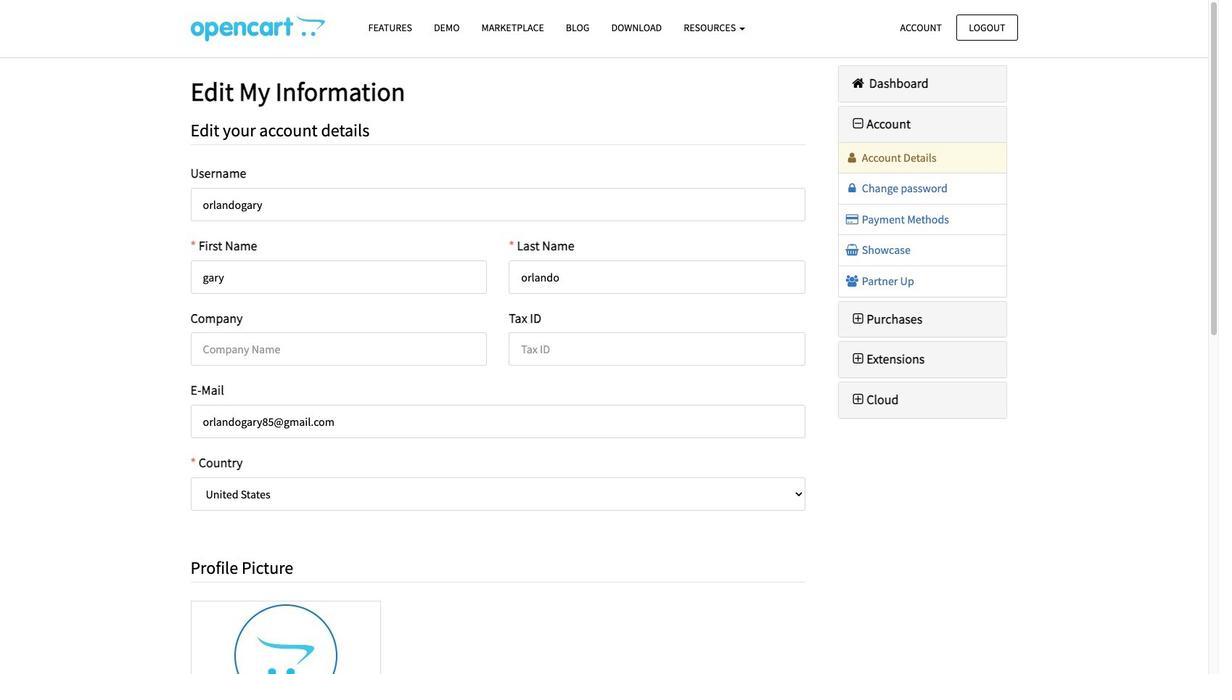 Task type: locate. For each thing, give the bounding box(es) containing it.
Company Name text field
[[191, 333, 487, 366]]

user image
[[845, 151, 860, 163]]

plus square o image
[[850, 313, 867, 326], [850, 353, 867, 366], [850, 394, 867, 407]]

home image
[[850, 77, 867, 90]]

shopping basket image
[[845, 244, 860, 256]]

Username text field
[[191, 188, 806, 221]]

1 vertical spatial plus square o image
[[850, 353, 867, 366]]

E-Mail text field
[[191, 405, 806, 439]]

2 vertical spatial plus square o image
[[850, 394, 867, 407]]

0 vertical spatial plus square o image
[[850, 313, 867, 326]]

3 plus square o image from the top
[[850, 394, 867, 407]]



Task type: describe. For each thing, give the bounding box(es) containing it.
credit card image
[[845, 213, 860, 225]]

2 plus square o image from the top
[[850, 353, 867, 366]]

First Name text field
[[191, 260, 487, 294]]

Last Name text field
[[509, 260, 806, 294]]

1 plus square o image from the top
[[850, 313, 867, 326]]

minus square o image
[[850, 117, 867, 131]]

lock image
[[845, 182, 860, 194]]

Tax ID text field
[[509, 333, 806, 366]]

account edit image
[[191, 15, 325, 41]]

users image
[[845, 275, 860, 287]]



Task type: vqa. For each thing, say whether or not it's contained in the screenshot.
the Marketplace Advertising link
no



